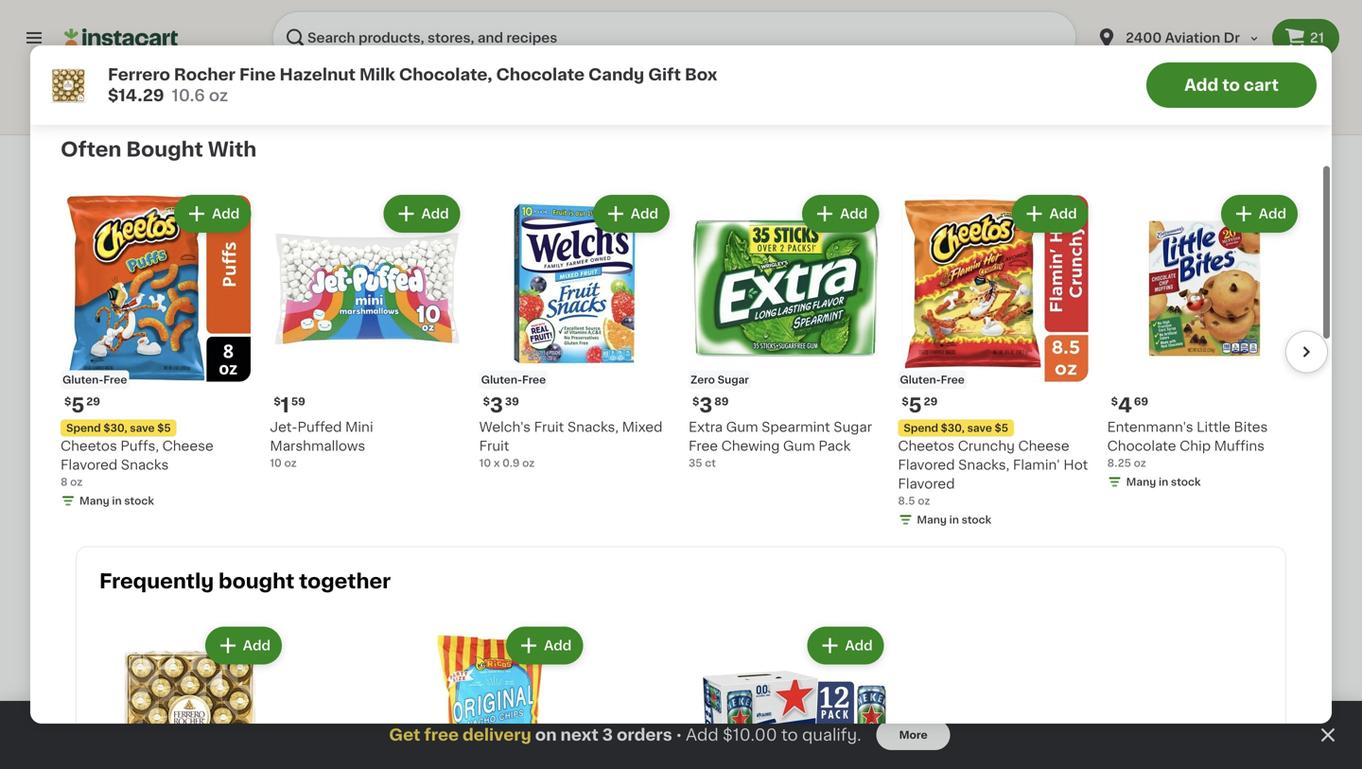 Task type: describe. For each thing, give the bounding box(es) containing it.
chewing
[[722, 440, 780, 453]]

classic chocolate gifts at h-e-b
[[126, 116, 374, 155]]

ghirardelli peppermint bark chocolate squares 7.9 oz
[[872, 357, 998, 423]]

6
[[258, 332, 271, 352]]

natalizi
[[716, 30, 764, 43]]

cheese for crunchy
[[1019, 440, 1070, 453]]

buy any 3, save $3
[[409, 359, 508, 369]]

premium
[[1099, 357, 1159, 370]]

$14.29
[[108, 88, 164, 104]]

2 eataly taste of olio gift box button from the left
[[1184, 0, 1333, 46]]

$ inside $ 4 69
[[1112, 397, 1119, 407]]

chocolate inside ghirardelli premium assorted chocolate squares
[[1092, 376, 1161, 389]]

eataly for eataly the 5-star chef button
[[559, 11, 600, 25]]

rocher for 14
[[142, 357, 190, 370]]

hazelnut for 14
[[91, 376, 150, 389]]

holiday
[[491, 11, 542, 25]]

show all link
[[1231, 127, 1287, 146]]

$ 43 09
[[875, 732, 926, 752]]

10.6 inside 'ferrero rocher fine hazelnut milk chocolate, chocolate candy gift box $14.29 10.6 oz'
[[172, 88, 205, 104]]

puffs,
[[121, 440, 159, 453]]

welch's
[[480, 421, 531, 434]]

59 for ghirardelli milk chocolate sea salt caramel chocolate squares
[[1210, 333, 1224, 343]]

fine for 14
[[194, 357, 222, 370]]

7 eataly from the left
[[1184, 11, 1225, 25]]

box inside 'ferrero rocher fine hazelnut milk chocolate, chocolate candy gift box $14.29 10.6 oz'
[[685, 67, 718, 83]]

box up chocolate
[[276, 30, 301, 43]]

save for cheetos crunchy cheese flavored snacks, flamin' hot flavored
[[968, 423, 993, 434]]

30
[[258, 732, 285, 752]]

14 for ghirardelli premium assorted chocolate squares
[[1039, 332, 1061, 352]]

many down 10.6 oz
[[110, 432, 140, 442]]

ferrero inside 'ferrero rocher fine hazelnut milk chocolate, chocolate candy gift box $14.29 10.6 oz'
[[108, 67, 170, 83]]

$3
[[495, 359, 508, 369]]

0 vertical spatial sugar
[[718, 375, 749, 385]]

eataly for eataly italian holiday breakfast button
[[403, 11, 444, 25]]

italian
[[448, 11, 487, 25]]

many up hot
[[1047, 432, 1077, 442]]

milk up puffs,
[[153, 376, 180, 389]]

add inside treatment tracker modal dialog
[[686, 727, 719, 743]]

flamin'
[[1014, 459, 1061, 472]]

oz inside jet-puffed mini marshmallows 10 oz
[[284, 458, 297, 469]]

1 eataly taste of olio gift box from the left
[[247, 11, 374, 43]]

1 $ 41 93 from the left
[[407, 732, 452, 752]]

lindt
[[403, 376, 437, 389]]

stock for cheetos puffs, cheese flavored snacks 8 oz
[[124, 496, 154, 506]]

gift up puffs,
[[138, 413, 163, 427]]

chef
[[559, 30, 592, 43]]

oz inside 'ferrero rocher fine hazelnut milk chocolate, chocolate candy gift box $14.29 10.6 oz'
[[209, 88, 228, 104]]

43
[[882, 732, 910, 752]]

peace
[[1127, 44, 1169, 58]]

caramel for 5
[[591, 395, 646, 408]]

candy left the puffed on the bottom left of page
[[247, 413, 291, 427]]

1 $ 29 11 from the left
[[719, 732, 764, 752]]

59 for ghirardelli milk chocolate squares with caramel filling
[[585, 333, 599, 343]]

2 olio from the left
[[1285, 11, 1311, 25]]

in for 15.96 oz
[[767, 432, 777, 442]]

gift up chocolate
[[247, 30, 272, 43]]

breakfast
[[403, 30, 467, 43]]

chocolate inside entenmann's little bites chocolate chip muffins 8.25 oz
[[1108, 440, 1177, 453]]

milk up the puffed on the bottom left of page
[[310, 376, 336, 389]]

dolci
[[816, 11, 851, 25]]

peppermint
[[872, 376, 950, 389]]

oz up puffs,
[[115, 413, 127, 423]]

$30, for puffs,
[[103, 423, 127, 434]]

$ 14 29 for ghirardelli milk chocolate squares with caramel filling
[[719, 332, 765, 352]]

1 vertical spatial fruit
[[480, 440, 510, 453]]

8.5
[[898, 496, 916, 506]]

8
[[61, 477, 68, 487]]

puffed
[[298, 421, 342, 434]]

chocolate inside 'lindt lindor dark chocolate candy truffles'
[[403, 395, 472, 408]]

chocolate, for 14
[[91, 395, 163, 408]]

89
[[715, 397, 729, 407]]

59 for buy any 3, save $3
[[429, 333, 443, 343]]

$30, for crunchy
[[941, 423, 965, 434]]

add to cart button
[[1147, 62, 1317, 108]]

many in stock for cheetos puffs, cheese flavored snacks 8 oz
[[80, 496, 154, 506]]

taste for second eataly taste of olio gift box 'button' from the right
[[291, 11, 327, 25]]

many for cheetos crunchy cheese flavored snacks, flamin' hot flavored 8.5 oz
[[917, 515, 947, 525]]

oz inside ghirardelli milk chocolate squares with caramel filling 15.96 oz
[[747, 413, 759, 423]]

extra gum spearmint sugar free chewing gum pack 35 ct
[[689, 421, 873, 469]]

0 vertical spatial gum
[[726, 421, 759, 434]]

squares inside ghirardelli peppermint bark chocolate squares 7.9 oz
[[944, 395, 998, 408]]

chocolate up snacks in the bottom left of the page
[[167, 395, 236, 408]]

many in stock for ghirardelli milk chocolate squares with caramel filling 5.32 oz
[[578, 432, 653, 442]]

chocolate down sea
[[1243, 395, 1312, 408]]

box inside eataly taste of dolci natalizi gift box
[[796, 30, 822, 43]]

market
[[196, 542, 242, 555]]

box inside eataly when in sardegna gift box
[[1123, 30, 1149, 43]]

5 for cheetos puffs, cheese flavored snacks
[[71, 396, 85, 416]]

chocolate inside ghirardelli milk chocolate squares with caramel filling 5.32 oz
[[559, 376, 628, 389]]

item carousel region containing eataly taste of olio gift box
[[54, 0, 1333, 84]]

ghirardelli for ghirardelli peppermint bark chocolate squares 7.9 oz
[[872, 357, 940, 370]]

in for 8 oz
[[112, 496, 122, 506]]

2 34 from the left
[[570, 732, 597, 752]]

caramel for 14
[[747, 395, 803, 408]]

cart
[[1244, 77, 1280, 93]]

ghirardelli milk chocolate squares with caramel filling 15.96 oz
[[716, 357, 845, 423]]

assorted
[[1028, 376, 1088, 389]]

save for cheetos puffs, cheese flavored snacks
[[130, 423, 155, 434]]

pharmacy
[[1125, 112, 1180, 123]]

taste for eataly taste of dolci natalizi gift box button
[[760, 11, 796, 25]]

all
[[1272, 130, 1287, 143]]

e-
[[160, 142, 175, 155]]

oz inside cheetos puffs, cheese flavored snacks 8 oz
[[70, 477, 83, 487]]

1 $ 34 94 from the left
[[95, 732, 145, 752]]

stock for ghirardelli milk chocolate squares with caramel filling 5.32 oz
[[623, 432, 653, 442]]

many in stock up hot
[[1047, 432, 1121, 442]]

7.9
[[872, 413, 887, 423]]

eataly from pressed to dressed
[[872, 11, 1008, 43]]

box up marshmallows
[[323, 413, 348, 427]]

5 up ghirardelli milk chocolate squares with caramel filling 5.32 oz
[[570, 332, 583, 352]]

$ inside $ 43 09
[[875, 733, 882, 743]]

rocher inside 'ferrero rocher fine hazelnut milk chocolate, chocolate candy gift box $14.29 10.6 oz'
[[174, 67, 236, 83]]

box up the mind.
[[1213, 30, 1238, 43]]

directions
[[490, 44, 561, 58]]

hot
[[1064, 459, 1089, 472]]

2 11 from the left
[[1223, 733, 1232, 743]]

5-
[[632, 11, 647, 25]]

see eligible items
[[417, 458, 538, 471]]

10 inside welch's fruit snacks, mixed fruit 10 x 0.9 oz
[[480, 458, 491, 469]]

eataly the 5-star chef button
[[559, 0, 708, 61]]

jet-puffed mini marshmallows 10 oz
[[270, 421, 373, 469]]

squares inside ghirardelli milk chocolate squares with caramel filling 15.96 oz
[[788, 376, 842, 389]]

2 horizontal spatial with
[[1096, 44, 1124, 58]]

$ 14 29 for ghirardelli premium assorted chocolate squares
[[1032, 332, 1077, 352]]

$5 for puffs,
[[157, 423, 171, 434]]

5 for lindt lindor dark chocolate candy truffles
[[414, 332, 427, 352]]

sugar inside "extra gum spearmint sugar free chewing gum pack 35 ct"
[[834, 421, 873, 434]]

14 for ghirardelli milk chocolate squares with caramel filling
[[726, 332, 749, 352]]

buy
[[409, 359, 430, 369]]

2 94 from the left
[[599, 733, 614, 743]]

ghirardelli for ghirardelli premium assorted chocolate squares
[[1028, 357, 1096, 370]]

often
[[61, 140, 122, 160]]

chocolate, inside 'ferrero rocher fine hazelnut milk chocolate, chocolate candy gift box $14.29 10.6 oz'
[[399, 67, 493, 83]]

frequently
[[99, 572, 214, 592]]

box up snacks in the bottom left of the page
[[167, 413, 192, 427]]

eataly taste of dolci natalizi gift box button
[[716, 0, 864, 46]]

5.3 oz
[[1184, 413, 1216, 423]]

gift up marshmallows
[[294, 413, 320, 427]]

little
[[1197, 421, 1231, 434]]

$ 1 59
[[274, 396, 305, 416]]

delivery
[[463, 727, 532, 743]]

ghirardelli for ghirardelli milk chocolate squares with caramel filling 15.96 oz
[[716, 357, 783, 370]]

candy inside 'lindt lindor dark chocolate candy truffles'
[[475, 395, 519, 408]]

ghirardelli milk chocolate sea salt caramel chocolate squares
[[1184, 357, 1312, 427]]

items
[[499, 458, 538, 471]]

1 horizontal spatial save
[[467, 359, 492, 369]]

snacks, inside welch's fruit snacks, mixed fruit 10 x 0.9 oz
[[568, 421, 619, 434]]

eataly the 5-star chef
[[559, 11, 674, 43]]

39 inside the $ 3 39
[[505, 397, 519, 407]]

often bought with
[[61, 140, 257, 160]]

product group containing 4
[[1108, 191, 1302, 494]]

stock up 8.25 at right bottom
[[1091, 432, 1121, 442]]

chocolate up 5.3 oz
[[1184, 376, 1253, 389]]

35
[[689, 458, 703, 469]]

gluten-free for welch's fruit snacks, mixed fruit
[[481, 375, 546, 385]]

gift up the mind.
[[1184, 30, 1209, 43]]

many for entenmann's little bites chocolate chip muffins 8.25 oz
[[1127, 477, 1157, 487]]

many in stock for ghirardelli milk chocolate squares with caramel filling 15.96 oz
[[734, 432, 809, 442]]

ghirardelli for ghirardelli milk chocolate sea salt caramel chocolate squares
[[1184, 357, 1252, 370]]

$ 3 39
[[483, 396, 519, 416]]

crunchy
[[958, 440, 1015, 453]]

bought
[[126, 140, 203, 160]]

get free delivery on next 3 orders • add $10.00 to qualify.
[[389, 727, 862, 743]]

cheetos puffs, cheese flavored snacks 8 oz
[[61, 440, 214, 487]]

item carousel region containing 5
[[34, 184, 1329, 539]]

squares inside ghirardelli milk chocolate squares with caramel filling 5.32 oz
[[632, 376, 686, 389]]

jet-
[[270, 421, 298, 434]]

free for cheetos crunchy cheese flavored snacks, flamin' hot flavored
[[941, 375, 965, 385]]

eataly taste of dolci natalizi gift box
[[716, 11, 851, 43]]

oz inside entenmann's little bites chocolate chip muffins 8.25 oz
[[1134, 458, 1147, 469]]

caramel inside ghirardelli milk chocolate sea salt caramel chocolate squares
[[1184, 395, 1240, 408]]

1 vertical spatial to
[[1223, 77, 1241, 93]]

many for ghirardelli milk chocolate squares with caramel filling 5.32 oz
[[578, 432, 608, 442]]

1 each
[[91, 30, 124, 40]]

snacks, inside cheetos crunchy cheese flavored snacks, flamin' hot flavored 8.5 oz
[[959, 459, 1010, 472]]

spend $30, save $5 for puffs,
[[66, 423, 171, 434]]

filling for 5
[[650, 395, 689, 408]]

eataly for second eataly taste of olio gift box 'button' from the right
[[247, 11, 288, 25]]

frequently bought together
[[99, 572, 391, 592]]

milk inside 'ferrero rocher fine hazelnut milk chocolate, chocolate candy gift box $14.29 10.6 oz'
[[360, 67, 395, 83]]

$ 30 28
[[251, 732, 301, 752]]

5.32
[[559, 413, 583, 423]]

21 button
[[1273, 19, 1340, 57]]

1 inside button
[[91, 30, 95, 40]]

on
[[535, 727, 557, 743]]

in up hot
[[1079, 432, 1089, 442]]

retail button
[[1206, 80, 1287, 134]]

qualify.
[[803, 727, 862, 743]]

14 for ferrero rocher fine hazelnut milk chocolate, chocolate candy gift box
[[102, 332, 124, 352]]

at central market
[[126, 542, 242, 555]]

see
[[417, 458, 443, 471]]

product group containing 6
[[247, 173, 396, 427]]

product group containing 1
[[270, 191, 464, 471]]

get
[[389, 727, 421, 743]]

free for welch's fruit snacks, mixed fruit
[[522, 375, 546, 385]]

milk inside ghirardelli milk chocolate squares with caramel filling 15.96 oz
[[787, 357, 814, 370]]

0 vertical spatial fruit
[[534, 421, 564, 434]]

$ 5 59 for buy any 3, save $3
[[407, 332, 443, 352]]

$ 5 59 for ghirardelli milk chocolate sea salt caramel chocolate squares
[[1188, 332, 1224, 352]]

candy inside 'ferrero rocher fine hazelnut milk chocolate, chocolate candy gift box $14.29 10.6 oz'
[[589, 67, 645, 83]]

marshmallows
[[270, 440, 366, 453]]

2 $ 34 94 from the left
[[563, 732, 614, 752]]

candy up puffs,
[[91, 413, 135, 427]]

2 $ 41 93 from the left
[[1032, 732, 1077, 752]]

many for cheetos puffs, cheese flavored snacks 8 oz
[[80, 496, 109, 506]]

stock for cheetos crunchy cheese flavored snacks, flamin' hot flavored 8.5 oz
[[962, 515, 992, 525]]

rocher for 6
[[298, 357, 346, 370]]

truffles
[[403, 413, 453, 427]]



Task type: locate. For each thing, give the bounding box(es) containing it.
$
[[95, 333, 102, 343], [251, 333, 258, 343], [407, 333, 414, 343], [563, 333, 570, 343], [719, 333, 726, 343], [875, 333, 882, 343], [1032, 333, 1039, 343], [1188, 333, 1195, 343], [64, 397, 71, 407], [693, 397, 700, 407], [274, 397, 281, 407], [483, 397, 490, 407], [902, 397, 909, 407], [1112, 397, 1119, 407], [95, 733, 102, 743], [251, 733, 258, 743], [407, 733, 414, 743], [563, 733, 570, 743], [719, 733, 726, 743], [875, 733, 882, 743], [1032, 733, 1039, 743], [1188, 733, 1195, 743]]

1 horizontal spatial $ 41 93
[[1032, 732, 1077, 752]]

1 horizontal spatial to
[[872, 30, 885, 43]]

1 $ 14 29 from the left
[[95, 332, 140, 352]]

stock up snacks in the bottom left of the page
[[155, 432, 184, 442]]

2 $ 5 59 from the left
[[563, 332, 599, 352]]

cheetos for cheetos crunchy cheese flavored snacks, flamin' hot flavored
[[898, 440, 955, 453]]

1 $ 5 59 from the left
[[407, 332, 443, 352]]

at inside classic chocolate gifts at h-e-b
[[126, 142, 140, 155]]

sardegna
[[1028, 30, 1091, 43]]

order
[[1057, 44, 1093, 58]]

cheetos crunchy cheese flavored snacks, flamin' hot flavored 8.5 oz
[[898, 440, 1089, 506]]

product group
[[91, 173, 239, 449], [247, 173, 396, 427], [403, 173, 552, 481], [559, 173, 708, 449], [716, 173, 864, 449], [872, 173, 1020, 426], [1184, 173, 1333, 427], [61, 191, 255, 513], [270, 191, 464, 471], [480, 191, 674, 471], [689, 191, 883, 471], [898, 191, 1093, 531], [1108, 191, 1302, 494], [91, 573, 239, 769], [247, 573, 396, 769], [1184, 573, 1333, 769], [99, 623, 286, 769], [401, 623, 587, 769], [702, 623, 888, 769]]

with for 5
[[559, 395, 587, 408]]

candy
[[589, 67, 645, 83], [475, 395, 519, 408], [91, 413, 135, 427], [247, 413, 291, 427]]

oz
[[209, 88, 228, 104], [115, 413, 127, 423], [585, 413, 598, 423], [747, 413, 759, 423], [889, 413, 902, 423], [1203, 413, 1216, 423], [284, 458, 297, 469], [523, 458, 535, 469], [1134, 458, 1147, 469], [70, 477, 83, 487], [918, 496, 931, 506]]

15.96
[[716, 413, 744, 423]]

oz inside ghirardelli milk chocolate squares with caramel filling 5.32 oz
[[585, 413, 598, 423]]

4 ghirardelli from the left
[[1028, 357, 1096, 370]]

many in stock
[[110, 432, 184, 442], [578, 432, 653, 442], [734, 432, 809, 442], [1047, 432, 1121, 442], [1127, 477, 1202, 487], [80, 496, 154, 506], [917, 515, 992, 525]]

chocolate inside ghirardelli peppermint bark chocolate squares 7.9 oz
[[872, 395, 941, 408]]

0 horizontal spatial eataly taste of olio gift box button
[[247, 0, 396, 46]]

gum down spearmint
[[784, 440, 816, 453]]

0 horizontal spatial cheetos
[[61, 440, 117, 453]]

2 vertical spatial to
[[782, 727, 798, 743]]

many in stock down cheetos crunchy cheese flavored snacks, flamin' hot flavored 8.5 oz
[[917, 515, 992, 525]]

$ 14 29 up "zero sugar"
[[719, 332, 765, 352]]

1 horizontal spatial 10
[[480, 458, 491, 469]]

at left central on the bottom of page
[[126, 542, 140, 555]]

snacks
[[121, 459, 169, 472]]

1 horizontal spatial 39
[[898, 333, 912, 343]]

2 gluten-free from the left
[[481, 375, 546, 385]]

1 vertical spatial at
[[126, 542, 140, 555]]

many in stock up snacks in the bottom left of the page
[[110, 432, 184, 442]]

2 horizontal spatial $ 5 59
[[1188, 332, 1224, 352]]

gift right natalizi at the right top of the page
[[768, 30, 793, 43]]

1 horizontal spatial 41
[[1039, 732, 1061, 752]]

1 horizontal spatial filling
[[806, 395, 845, 408]]

$ 5 59 up ghirardelli milk chocolate sea salt caramel chocolate squares
[[1188, 332, 1224, 352]]

0 horizontal spatial 93
[[438, 733, 452, 743]]

1 horizontal spatial chocolate,
[[247, 395, 319, 408]]

39 up peppermint
[[898, 333, 912, 343]]

oz inside cheetos crunchy cheese flavored snacks, flamin' hot flavored 8.5 oz
[[918, 496, 931, 506]]

2 cheetos from the left
[[898, 440, 955, 453]]

gluten- for cheetos puffs, cheese flavored snacks
[[62, 375, 103, 385]]

0 horizontal spatial 3
[[490, 396, 503, 416]]

0 horizontal spatial with
[[559, 395, 587, 408]]

1 93 from the left
[[438, 733, 452, 743]]

3 14 from the left
[[1039, 332, 1061, 352]]

with for 14
[[716, 395, 744, 408]]

ghirardelli up assorted
[[1028, 357, 1096, 370]]

gluten-
[[62, 375, 103, 385], [481, 375, 522, 385], [900, 375, 941, 385]]

gluten- for cheetos crunchy cheese flavored snacks, flamin' hot flavored
[[900, 375, 941, 385]]

fruit
[[534, 421, 564, 434], [480, 440, 510, 453]]

zero sugar
[[691, 375, 749, 385]]

directions button
[[490, 42, 885, 61]]

2 horizontal spatial 14
[[1039, 332, 1061, 352]]

chocolate, up jet-
[[247, 395, 319, 408]]

2 spend $30, save $5 from the left
[[904, 423, 1009, 434]]

spend for cheetos puffs, cheese flavored snacks
[[66, 423, 101, 434]]

oz inside welch's fruit snacks, mixed fruit 10 x 0.9 oz
[[523, 458, 535, 469]]

milk inside ghirardelli milk chocolate squares with caramel filling 5.32 oz
[[631, 357, 657, 370]]

caramel up spearmint
[[747, 395, 803, 408]]

2 10 from the left
[[480, 458, 491, 469]]

0 horizontal spatial 10.6
[[91, 413, 112, 423]]

1 horizontal spatial $ 34 94
[[563, 732, 614, 752]]

each
[[98, 30, 124, 40]]

sugar
[[718, 375, 749, 385], [834, 421, 873, 434]]

oz right 5.3
[[1203, 413, 1216, 423]]

$ 5 29 for cheetos puffs, cheese flavored snacks
[[64, 396, 100, 416]]

0 horizontal spatial save
[[130, 423, 155, 434]]

in for 10.6 oz
[[142, 432, 152, 442]]

many in stock for cheetos crunchy cheese flavored snacks, flamin' hot flavored 8.5 oz
[[917, 515, 992, 525]]

0 horizontal spatial 14
[[102, 332, 124, 352]]

1 horizontal spatial 14
[[726, 332, 749, 352]]

many in stock for entenmann's little bites chocolate chip muffins 8.25 oz
[[1127, 477, 1202, 487]]

eataly taste of olio gift box
[[247, 11, 374, 43], [1184, 11, 1311, 43]]

cheese inside cheetos puffs, cheese flavored snacks 8 oz
[[162, 440, 214, 453]]

$5 up crunchy
[[995, 423, 1009, 434]]

cheese inside cheetos crunchy cheese flavored snacks, flamin' hot flavored 8.5 oz
[[1019, 440, 1070, 453]]

2 cheese from the left
[[1019, 440, 1070, 453]]

3
[[700, 396, 713, 416], [490, 396, 503, 416], [603, 727, 613, 743]]

1 10 from the left
[[270, 458, 282, 469]]

2 taste from the left
[[760, 11, 796, 25]]

ghirardelli up peppermint
[[872, 357, 940, 370]]

oz inside ghirardelli peppermint bark chocolate squares 7.9 oz
[[889, 413, 902, 423]]

to inside treatment tracker modal dialog
[[782, 727, 798, 743]]

in left the mixed
[[611, 432, 620, 442]]

ferrero rocher fine hazelnut milk chocolate, chocolate candy gift box
[[91, 357, 236, 427], [247, 357, 392, 427]]

39
[[898, 333, 912, 343], [505, 397, 519, 407]]

to right $10.00
[[782, 727, 798, 743]]

gum up chewing
[[726, 421, 759, 434]]

gluten-free for cheetos puffs, cheese flavored snacks
[[62, 375, 127, 385]]

0 horizontal spatial sugar
[[718, 375, 749, 385]]

chocolate up mini
[[323, 395, 392, 408]]

10.6
[[172, 88, 205, 104], [91, 413, 112, 423]]

filling
[[650, 395, 689, 408], [806, 395, 845, 408]]

oz right "8.5"
[[918, 496, 931, 506]]

taste inside eataly taste of dolci natalizi gift box
[[760, 11, 796, 25]]

squares down bark
[[944, 395, 998, 408]]

0 horizontal spatial gluten-free
[[62, 375, 127, 385]]

2 $ 5 29 from the left
[[902, 396, 938, 416]]

in
[[1114, 11, 1126, 25], [142, 432, 152, 442], [611, 432, 620, 442], [767, 432, 777, 442], [1079, 432, 1089, 442], [1159, 477, 1169, 487], [112, 496, 122, 506], [950, 515, 960, 525]]

0 horizontal spatial $30,
[[103, 423, 127, 434]]

gluten- down $3
[[481, 375, 522, 385]]

0 vertical spatial at
[[126, 142, 140, 155]]

cheese up snacks in the bottom left of the page
[[162, 440, 214, 453]]

1 vertical spatial snacks,
[[959, 459, 1010, 472]]

3 $ 5 59 from the left
[[1188, 332, 1224, 352]]

5 down peppermint
[[909, 396, 922, 416]]

2 horizontal spatial taste
[[1228, 11, 1264, 25]]

spend
[[66, 423, 101, 434], [904, 423, 939, 434]]

ferrero rocher fine hazelnut milk chocolate, chocolate candy gift box for 14
[[91, 357, 236, 427]]

39 down "dark"
[[505, 397, 519, 407]]

1 cheese from the left
[[162, 440, 214, 453]]

olio up 21
[[1285, 11, 1311, 25]]

$ 14 29 for ferrero rocher fine hazelnut milk chocolate, chocolate candy gift box
[[95, 332, 140, 352]]

$ inside '$ 1 59'
[[274, 397, 281, 407]]

1 41 from the left
[[414, 732, 436, 752]]

5 up ghirardelli milk chocolate sea salt caramel chocolate squares
[[1195, 332, 1208, 352]]

your
[[1024, 44, 1054, 58]]

cheese for puffs,
[[162, 440, 214, 453]]

1 horizontal spatial $ 5 59
[[563, 332, 599, 352]]

0 horizontal spatial $ 5 29
[[64, 396, 100, 416]]

1 vertical spatial 39
[[505, 397, 519, 407]]

oz right 8.25 at right bottom
[[1134, 458, 1147, 469]]

3 $ 14 29 from the left
[[1032, 332, 1077, 352]]

filling inside ghirardelli milk chocolate squares with caramel filling 15.96 oz
[[806, 395, 845, 408]]

$ 3 89
[[693, 396, 729, 416]]

ferrero for 14
[[91, 357, 139, 370]]

pharmacy button
[[1112, 80, 1193, 134]]

2 41 from the left
[[1039, 732, 1061, 752]]

eataly inside eataly from pressed to dressed
[[872, 11, 913, 25]]

cheetos inside cheetos crunchy cheese flavored snacks, flamin' hot flavored 8.5 oz
[[898, 440, 955, 453]]

flavored for snacks,
[[898, 459, 955, 472]]

free inside "extra gum spearmint sugar free chewing gum pack 35 ct"
[[689, 440, 718, 453]]

59 inside '$ 1 59'
[[291, 397, 305, 407]]

ferrero down $ 6 49
[[247, 357, 295, 370]]

3 gluten- from the left
[[900, 375, 941, 385]]

2 horizontal spatial chocolate,
[[399, 67, 493, 83]]

chocolate, up 10.6 oz
[[91, 395, 163, 408]]

1 horizontal spatial $ 14 29
[[719, 332, 765, 352]]

2 horizontal spatial gluten-
[[900, 375, 941, 385]]

1 horizontal spatial $30,
[[941, 423, 965, 434]]

1 horizontal spatial 93
[[1063, 733, 1077, 743]]

$ 6 49
[[251, 332, 288, 352]]

3 right next
[[603, 727, 613, 743]]

1 horizontal spatial gluten-
[[481, 375, 522, 385]]

free
[[424, 727, 459, 743]]

save up crunchy
[[968, 423, 993, 434]]

2 horizontal spatial gluten-free
[[900, 375, 965, 385]]

gum
[[726, 421, 759, 434], [784, 440, 816, 453]]

in down cheetos puffs, cheese flavored snacks 8 oz
[[112, 496, 122, 506]]

add inside button
[[1185, 77, 1219, 93]]

gift inside eataly when in sardegna gift box
[[1095, 30, 1120, 43]]

pressed
[[953, 11, 1008, 25]]

2 $ 14 29 from the left
[[719, 332, 765, 352]]

1 vertical spatial 10.6
[[91, 413, 112, 423]]

0 horizontal spatial spend
[[66, 423, 101, 434]]

in down ghirardelli milk chocolate squares with caramel filling 15.96 oz
[[767, 432, 777, 442]]

1 horizontal spatial eataly taste of olio gift box button
[[1184, 0, 1333, 46]]

ferrero rocher fine hazelnut milk chocolate, chocolate candy gift box $14.29 10.6 oz
[[108, 67, 718, 104]]

1 gluten-free from the left
[[62, 375, 127, 385]]

dressed
[[889, 30, 945, 43]]

1 spend from the left
[[66, 423, 101, 434]]

oz right 0.9
[[523, 458, 535, 469]]

eataly taste of olio gift box button
[[247, 0, 396, 46], [1184, 0, 1333, 46]]

6 eataly from the left
[[1028, 11, 1069, 25]]

stock for ghirardelli milk chocolate squares with caramel filling 15.96 oz
[[779, 432, 809, 442]]

salt
[[1285, 376, 1310, 389]]

1 $5 from the left
[[157, 423, 171, 434]]

box
[[276, 30, 301, 43], [796, 30, 822, 43], [1123, 30, 1149, 43], [1213, 30, 1238, 43], [685, 67, 718, 83], [167, 413, 192, 427], [323, 413, 348, 427]]

eataly
[[247, 11, 288, 25], [403, 11, 444, 25], [559, 11, 600, 25], [716, 11, 757, 25], [872, 11, 913, 25], [1028, 11, 1069, 25], [1184, 11, 1225, 25]]

flavored inside cheetos puffs, cheese flavored snacks 8 oz
[[61, 459, 118, 472]]

$ inside $ 30 28
[[251, 733, 258, 743]]

1 ghirardelli from the left
[[559, 357, 627, 370]]

lindt lindor dark chocolate candy truffles
[[403, 376, 519, 427]]

$ 14 29 up 10.6 oz
[[95, 332, 140, 352]]

treatment tracker modal dialog
[[0, 701, 1363, 769]]

eataly italian holiday breakfast
[[403, 11, 542, 43]]

item carousel region containing 34
[[54, 573, 1333, 769]]

mixed
[[622, 421, 663, 434]]

59 for jet-puffed mini marshmallows
[[291, 397, 305, 407]]

1 34 from the left
[[102, 732, 129, 752]]

spend for cheetos crunchy cheese flavored snacks, flamin' hot flavored
[[904, 423, 939, 434]]

3 inside treatment tracker modal dialog
[[603, 727, 613, 743]]

eataly for eataly when in sardegna gift box button
[[1028, 11, 1069, 25]]

2 horizontal spatial to
[[1223, 77, 1241, 93]]

$30,
[[103, 423, 127, 434], [941, 423, 965, 434]]

0 horizontal spatial caramel
[[591, 395, 646, 408]]

save up puffs,
[[130, 423, 155, 434]]

5 for cheetos crunchy cheese flavored snacks, flamin' hot flavored
[[909, 396, 922, 416]]

1 horizontal spatial fruit
[[534, 421, 564, 434]]

stock for entenmann's little bites chocolate chip muffins 8.25 oz
[[1172, 477, 1202, 487]]

cheetos for cheetos puffs, cheese flavored snacks
[[61, 440, 117, 453]]

1 olio from the left
[[348, 11, 374, 25]]

eataly for eataly from pressed to dressed button
[[872, 11, 913, 25]]

14 up assorted
[[1039, 332, 1061, 352]]

3 for extra
[[700, 396, 713, 416]]

spend $30, save $5 for crunchy
[[904, 423, 1009, 434]]

0 vertical spatial 39
[[898, 333, 912, 343]]

stock down ghirardelli milk chocolate squares with caramel filling 5.32 oz
[[623, 432, 653, 442]]

classic
[[126, 116, 206, 136]]

gifts
[[324, 116, 374, 136]]

oz down marshmallows
[[284, 458, 297, 469]]

1 taste from the left
[[291, 11, 327, 25]]

gluten-free down $3
[[481, 375, 546, 385]]

free up ct
[[689, 440, 718, 453]]

2 ferrero rocher fine hazelnut milk chocolate, chocolate candy gift box from the left
[[247, 357, 392, 427]]

0 horizontal spatial $5
[[157, 423, 171, 434]]

5 eataly from the left
[[872, 11, 913, 25]]

1 horizontal spatial olio
[[1285, 11, 1311, 25]]

of inside eataly taste of dolci natalizi gift box
[[799, 11, 813, 25]]

chocolate down 'premium' on the top of page
[[1092, 376, 1161, 389]]

to left cart
[[1223, 77, 1241, 93]]

1 each button
[[91, 0, 239, 42]]

ghirardelli
[[559, 357, 627, 370], [716, 357, 783, 370], [872, 357, 940, 370], [1028, 357, 1096, 370], [1184, 357, 1252, 370]]

ghirardelli up '5.32'
[[559, 357, 627, 370]]

in for 8.25 oz
[[1159, 477, 1169, 487]]

3 for welch's
[[490, 396, 503, 416]]

2 $30, from the left
[[941, 423, 965, 434]]

oz right 8
[[70, 477, 83, 487]]

$ 5 29 for cheetos crunchy cheese flavored snacks, flamin' hot flavored
[[902, 396, 938, 416]]

0 vertical spatial snacks,
[[568, 421, 619, 434]]

0 horizontal spatial snacks,
[[568, 421, 619, 434]]

2 horizontal spatial caramel
[[1184, 395, 1240, 408]]

squares inside ghirardelli premium assorted chocolate squares
[[1028, 395, 1082, 408]]

1 ferrero rocher fine hazelnut milk chocolate, chocolate candy gift box from the left
[[91, 357, 236, 427]]

1 horizontal spatial cheese
[[1019, 440, 1070, 453]]

1 up jet-
[[281, 396, 290, 416]]

eataly from pressed to dressed button
[[872, 0, 1020, 61]]

1 horizontal spatial 94
[[599, 733, 614, 743]]

1 horizontal spatial ferrero rocher fine hazelnut milk chocolate, chocolate candy gift box
[[247, 357, 392, 427]]

2 14 from the left
[[726, 332, 749, 352]]

together
[[299, 572, 391, 592]]

central
[[144, 542, 192, 555]]

see eligible items button
[[403, 449, 552, 481]]

2 spend from the left
[[904, 423, 939, 434]]

3 gluten-free from the left
[[900, 375, 965, 385]]

entenmann's
[[1108, 421, 1194, 434]]

59 up ghirardelli milk chocolate sea salt caramel chocolate squares
[[1210, 333, 1224, 343]]

olio up 'ferrero rocher fine hazelnut milk chocolate, chocolate candy gift box $14.29 10.6 oz'
[[348, 11, 374, 25]]

many in stock down entenmann's little bites chocolate chip muffins 8.25 oz
[[1127, 477, 1202, 487]]

eataly inside eataly when in sardegna gift box
[[1028, 11, 1069, 25]]

gluten-free up crunchy
[[900, 375, 965, 385]]

0 horizontal spatial $ 14 29
[[95, 332, 140, 352]]

1 $ 5 29 from the left
[[64, 396, 100, 416]]

ghirardelli up 5.3 oz
[[1184, 357, 1252, 370]]

59 up ghirardelli milk chocolate squares with caramel filling 5.32 oz
[[585, 333, 599, 343]]

ferrero up 10.6 oz
[[91, 357, 139, 370]]

2 caramel from the left
[[747, 395, 803, 408]]

filling up spearmint
[[806, 395, 845, 408]]

chocolate
[[496, 67, 585, 83], [559, 376, 628, 389], [716, 376, 784, 389], [1092, 376, 1161, 389], [1184, 376, 1253, 389], [167, 395, 236, 408], [323, 395, 392, 408], [403, 395, 472, 408], [872, 395, 941, 408], [1243, 395, 1312, 408], [1108, 440, 1177, 453]]

many down the 15.96
[[734, 432, 764, 442]]

0 horizontal spatial olio
[[348, 11, 374, 25]]

milk up the mixed
[[631, 357, 657, 370]]

chocolate, for 6
[[247, 395, 319, 408]]

1 11 from the left
[[755, 733, 764, 743]]

many in stock down cheetos puffs, cheese flavored snacks 8 oz
[[80, 496, 154, 506]]

with up '5.32'
[[559, 395, 587, 408]]

with
[[1096, 44, 1124, 58], [559, 395, 587, 408], [716, 395, 744, 408]]

$ inside the $ 3 89
[[693, 397, 700, 407]]

product group containing 30
[[247, 573, 396, 769]]

2 at from the top
[[126, 542, 140, 555]]

1 horizontal spatial caramel
[[747, 395, 803, 408]]

69
[[1135, 397, 1149, 407]]

cheese up flamin'
[[1019, 440, 1070, 453]]

5 ghirardelli from the left
[[1184, 357, 1252, 370]]

1 vertical spatial gum
[[784, 440, 816, 453]]

1 horizontal spatial gluten-free
[[481, 375, 546, 385]]

2 horizontal spatial 3
[[700, 396, 713, 416]]

hazelnut up '$ 1 59'
[[247, 376, 306, 389]]

pack
[[819, 440, 851, 453]]

1 horizontal spatial 10.6
[[172, 88, 205, 104]]

1 gluten- from the left
[[62, 375, 103, 385]]

stock down cheetos crunchy cheese flavored snacks, flamin' hot flavored 8.5 oz
[[962, 515, 992, 525]]

2 ghirardelli from the left
[[716, 357, 783, 370]]

0 horizontal spatial 94
[[131, 733, 145, 743]]

mini
[[346, 421, 373, 434]]

1 horizontal spatial $5
[[995, 423, 1009, 434]]

eligible
[[446, 458, 496, 471]]

x
[[494, 458, 500, 469]]

oz right '5.32'
[[585, 413, 598, 423]]

at left h-
[[126, 142, 140, 155]]

gluten- for welch's fruit snacks, mixed fruit
[[481, 375, 522, 385]]

mind.
[[1189, 44, 1226, 58]]

2 horizontal spatial $ 14 29
[[1032, 332, 1077, 352]]

$ 5 29 up 8
[[64, 396, 100, 416]]

orders
[[617, 727, 673, 743]]

filling for 14
[[806, 395, 845, 408]]

milk inside ghirardelli milk chocolate sea salt caramel chocolate squares
[[1255, 357, 1282, 370]]

1 horizontal spatial eataly taste of olio gift box
[[1184, 11, 1311, 43]]

chocolate inside ghirardelli milk chocolate squares with caramel filling 15.96 oz
[[716, 376, 784, 389]]

1 horizontal spatial gum
[[784, 440, 816, 453]]

1 14 from the left
[[102, 332, 124, 352]]

hazelnut inside 'ferrero rocher fine hazelnut milk chocolate, chocolate candy gift box $14.29 10.6 oz'
[[280, 67, 356, 83]]

shop categories tab list
[[76, 80, 1287, 134]]

1 spend $30, save $5 from the left
[[66, 423, 171, 434]]

to inside eataly from pressed to dressed
[[872, 30, 885, 43]]

hazelnut
[[280, 67, 356, 83], [91, 376, 150, 389], [247, 376, 306, 389]]

in inside eataly when in sardegna gift box
[[1114, 11, 1126, 25]]

1 left each
[[91, 30, 95, 40]]

eataly inside eataly the 5-star chef
[[559, 11, 600, 25]]

0 vertical spatial to
[[872, 30, 885, 43]]

49
[[273, 333, 288, 343]]

from
[[916, 11, 950, 25]]

item carousel region containing 14
[[54, 173, 1333, 484]]

2 $ 29 11 from the left
[[1188, 732, 1232, 752]]

1 filling from the left
[[650, 395, 689, 408]]

any
[[432, 359, 452, 369]]

1 94 from the left
[[131, 733, 145, 743]]

bites
[[1235, 421, 1269, 434]]

flavored
[[61, 459, 118, 472], [898, 459, 955, 472], [898, 478, 955, 491]]

$5
[[157, 423, 171, 434], [995, 423, 1009, 434]]

0 vertical spatial 1
[[91, 30, 95, 40]]

0 horizontal spatial gluten-
[[62, 375, 103, 385]]

0 horizontal spatial taste
[[291, 11, 327, 25]]

0 horizontal spatial ferrero rocher fine hazelnut milk chocolate, chocolate candy gift box
[[91, 357, 236, 427]]

product group containing 34
[[91, 573, 239, 769]]

more
[[900, 730, 928, 741]]

1 horizontal spatial 11
[[1223, 733, 1232, 743]]

many down 8.25 at right bottom
[[1127, 477, 1157, 487]]

cheetos inside cheetos puffs, cheese flavored snacks 8 oz
[[61, 440, 117, 453]]

sugar up pack
[[834, 421, 873, 434]]

1 horizontal spatial fine
[[239, 67, 276, 83]]

hazelnut for 6
[[247, 376, 306, 389]]

gluten- up 10.6 oz
[[62, 375, 103, 385]]

$ 5 59 for ghirardelli milk chocolate squares with caramel filling
[[563, 332, 599, 352]]

gluten-free for cheetos crunchy cheese flavored snacks, flamin' hot flavored
[[900, 375, 965, 385]]

eataly for eataly taste of dolci natalizi gift box button
[[716, 11, 757, 25]]

chocolate inside 'ferrero rocher fine hazelnut milk chocolate, chocolate candy gift box $14.29 10.6 oz'
[[496, 67, 585, 83]]

$5 for crunchy
[[995, 423, 1009, 434]]

0 horizontal spatial cheese
[[162, 440, 214, 453]]

ghirardelli milk chocolate squares with caramel filling 5.32 oz
[[559, 357, 689, 423]]

1 eataly taste of olio gift box button from the left
[[247, 0, 396, 46]]

oz up classic chocolate gifts at h-e-b
[[209, 88, 228, 104]]

spend $30, save $5 up crunchy
[[904, 423, 1009, 434]]

ghirardelli inside ghirardelli milk chocolate squares with caramel filling 15.96 oz
[[716, 357, 783, 370]]

0 horizontal spatial 1
[[91, 30, 95, 40]]

0 horizontal spatial 10
[[270, 458, 282, 469]]

with down eataly when in sardegna gift box
[[1096, 44, 1124, 58]]

0 horizontal spatial 41
[[414, 732, 436, 752]]

21
[[1311, 31, 1325, 44]]

squares left 'zero'
[[632, 376, 686, 389]]

product group containing 29
[[1184, 573, 1333, 769]]

3 caramel from the left
[[1184, 395, 1240, 408]]

3 taste from the left
[[1228, 11, 1264, 25]]

10 left x
[[480, 458, 491, 469]]

stock left pack
[[779, 432, 809, 442]]

muffins
[[1215, 440, 1265, 453]]

ghirardelli inside ghirardelli premium assorted chocolate squares
[[1028, 357, 1096, 370]]

candy down eataly the 5-star chef button
[[589, 67, 645, 83]]

2 filling from the left
[[806, 395, 845, 408]]

gift inside 'ferrero rocher fine hazelnut milk chocolate, chocolate candy gift box $14.29 10.6 oz'
[[649, 67, 681, 83]]

1 vertical spatial 1
[[281, 396, 290, 416]]

2 93 from the left
[[1063, 733, 1077, 743]]

0 horizontal spatial fruit
[[480, 440, 510, 453]]

many for ghirardelli milk chocolate squares with caramel filling 15.96 oz
[[734, 432, 764, 442]]

10 inside jet-puffed mini marshmallows 10 oz
[[270, 458, 282, 469]]

0 horizontal spatial gum
[[726, 421, 759, 434]]

free for cheetos puffs, cheese flavored snacks
[[103, 375, 127, 385]]

instacart image
[[64, 27, 178, 49]]

1 horizontal spatial $ 5 29
[[902, 396, 938, 416]]

0 horizontal spatial 39
[[505, 397, 519, 407]]

ferrero for 6
[[247, 357, 295, 370]]

$30, up puffs,
[[103, 423, 127, 434]]

0 horizontal spatial to
[[782, 727, 798, 743]]

0 horizontal spatial chocolate,
[[91, 395, 163, 408]]

0 horizontal spatial $ 34 94
[[95, 732, 145, 752]]

with inside ghirardelli milk chocolate squares with caramel filling 15.96 oz
[[716, 395, 744, 408]]

4
[[1119, 396, 1133, 416]]

spend $30, save $5 up puffs,
[[66, 423, 171, 434]]

0 horizontal spatial eataly taste of olio gift box
[[247, 11, 374, 43]]

ghirardelli inside ghirardelli milk chocolate squares with caramel filling 5.32 oz
[[559, 357, 627, 370]]

filling inside ghirardelli milk chocolate squares with caramel filling 5.32 oz
[[650, 395, 689, 408]]

$ inside $ 6 49
[[251, 333, 258, 343]]

eataly inside eataly taste of dolci natalizi gift box
[[716, 11, 757, 25]]

ghirardelli for ghirardelli milk chocolate squares with caramel filling 5.32 oz
[[559, 357, 627, 370]]

2 horizontal spatial save
[[968, 423, 993, 434]]

0 horizontal spatial $ 5 59
[[407, 332, 443, 352]]

place
[[983, 44, 1020, 58]]

sea
[[1256, 376, 1281, 389]]

1 $30, from the left
[[103, 423, 127, 434]]

3 eataly from the left
[[559, 11, 600, 25]]

bark
[[953, 376, 983, 389]]

eataly inside eataly italian holiday breakfast
[[403, 11, 444, 25]]

gift up place your order with peace of mind.
[[1095, 30, 1120, 43]]

2 gluten- from the left
[[481, 375, 522, 385]]

$5 up puffs,
[[157, 423, 171, 434]]

chocolate up truffles
[[403, 395, 472, 408]]

flavored for snacks
[[61, 459, 118, 472]]

dark
[[486, 376, 517, 389]]

in down entenmann's little bites chocolate chip muffins 8.25 oz
[[1159, 477, 1169, 487]]

1 eataly from the left
[[247, 11, 288, 25]]

fine inside 'ferrero rocher fine hazelnut milk chocolate, chocolate candy gift box $14.29 10.6 oz'
[[239, 67, 276, 83]]

in for 8.5 oz
[[950, 515, 960, 525]]

caramel inside ghirardelli milk chocolate squares with caramel filling 15.96 oz
[[747, 395, 803, 408]]

in for 5.32 oz
[[611, 432, 620, 442]]

with inside ghirardelli milk chocolate squares with caramel filling 5.32 oz
[[559, 395, 587, 408]]

ghirardelli inside ghirardelli milk chocolate sea salt caramel chocolate squares
[[1184, 357, 1252, 370]]

item carousel region
[[54, 0, 1333, 84], [54, 173, 1333, 484], [34, 184, 1329, 539], [54, 573, 1333, 769]]

14 up "zero sugar"
[[726, 332, 749, 352]]

2 $5 from the left
[[995, 423, 1009, 434]]

$ 5 59 up buy
[[407, 332, 443, 352]]

squares inside ghirardelli milk chocolate sea salt caramel chocolate squares
[[1184, 413, 1238, 427]]

more button
[[877, 720, 951, 751]]

entenmann's little bites chocolate chip muffins 8.25 oz
[[1108, 421, 1269, 469]]

fruit up x
[[480, 440, 510, 453]]

stock down chip
[[1172, 477, 1202, 487]]

2 eataly taste of olio gift box from the left
[[1184, 11, 1311, 43]]

free up crunchy
[[941, 375, 965, 385]]

ghirardelli up "zero sugar"
[[716, 357, 783, 370]]

4 eataly from the left
[[716, 11, 757, 25]]

rocher up classic at the left top of the page
[[174, 67, 236, 83]]

caramel inside ghirardelli milk chocolate squares with caramel filling 5.32 oz
[[591, 395, 646, 408]]

$ 5 59 up ghirardelli milk chocolate squares with caramel filling 5.32 oz
[[563, 332, 599, 352]]

1 horizontal spatial with
[[716, 395, 744, 408]]

gluten-free
[[62, 375, 127, 385], [481, 375, 546, 385], [900, 375, 965, 385]]

1 horizontal spatial sugar
[[834, 421, 873, 434]]

ferrero rocher fine hazelnut milk chocolate, chocolate candy gift box for 6
[[247, 357, 392, 427]]

0 horizontal spatial 11
[[755, 733, 764, 743]]

1 cheetos from the left
[[61, 440, 117, 453]]

1 horizontal spatial spend $30, save $5
[[904, 423, 1009, 434]]

fine for 6
[[350, 357, 378, 370]]

gift inside eataly taste of dolci natalizi gift box
[[768, 30, 793, 43]]

59 up jet-
[[291, 397, 305, 407]]

2 eataly from the left
[[403, 11, 444, 25]]

1 at from the top
[[126, 142, 140, 155]]

welch's fruit snacks, mixed fruit 10 x 0.9 oz
[[480, 421, 663, 469]]

$ 41 93
[[407, 732, 452, 752], [1032, 732, 1077, 752]]

1 horizontal spatial 1
[[281, 396, 290, 416]]

3 ghirardelli from the left
[[872, 357, 940, 370]]

$ inside the $ 3 39
[[483, 397, 490, 407]]

1 caramel from the left
[[591, 395, 646, 408]]

0 horizontal spatial $ 29 11
[[719, 732, 764, 752]]

1 horizontal spatial 34
[[570, 732, 597, 752]]

$ 4 69
[[1112, 396, 1149, 416]]

ghirardelli inside ghirardelli peppermint bark chocolate squares 7.9 oz
[[872, 357, 940, 370]]



Task type: vqa. For each thing, say whether or not it's contained in the screenshot.


